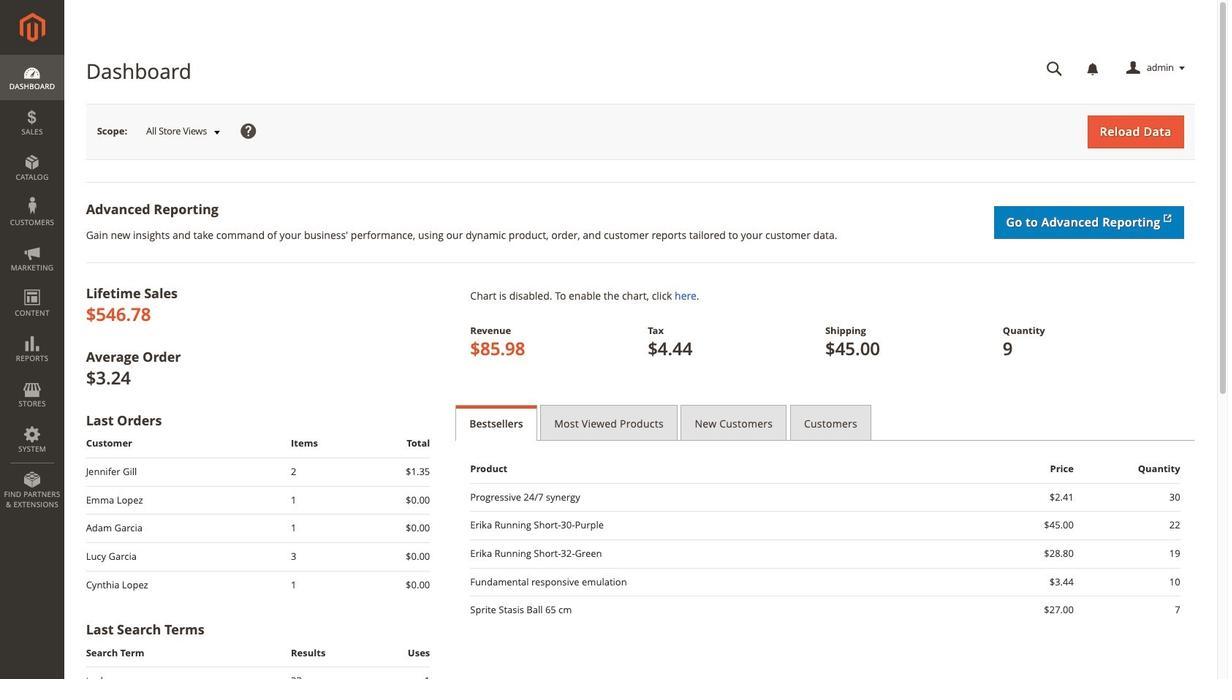 Task type: locate. For each thing, give the bounding box(es) containing it.
menu bar
[[0, 55, 64, 517]]

magento admin panel image
[[19, 12, 45, 42]]

tab list
[[456, 405, 1195, 441]]

None text field
[[1037, 56, 1073, 81]]



